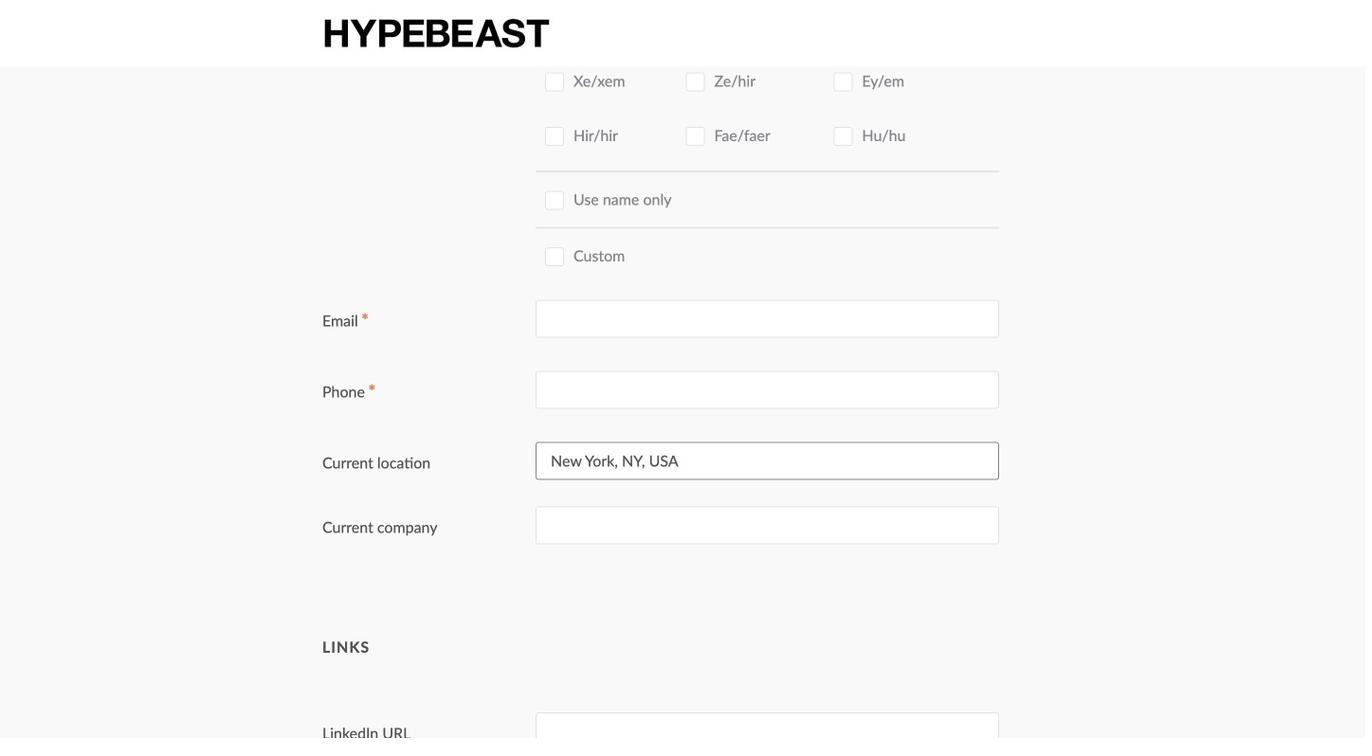 Task type: locate. For each thing, give the bounding box(es) containing it.
None checkbox
[[545, 18, 564, 37], [686, 18, 705, 37], [834, 18, 853, 37], [545, 73, 564, 92], [686, 73, 705, 92], [834, 73, 853, 92], [545, 127, 564, 146], [686, 127, 705, 146], [834, 127, 853, 146], [545, 247, 564, 266], [545, 18, 564, 37], [686, 18, 705, 37], [834, 18, 853, 37], [545, 73, 564, 92], [686, 73, 705, 92], [834, 73, 853, 92], [545, 127, 564, 146], [686, 127, 705, 146], [834, 127, 853, 146], [545, 247, 564, 266]]

None checkbox
[[545, 191, 564, 210]]

hypebeast logo image
[[322, 17, 551, 50]]

None text field
[[536, 371, 1000, 409], [536, 442, 1000, 480], [536, 507, 1000, 545], [536, 713, 1000, 739], [536, 371, 1000, 409], [536, 442, 1000, 480], [536, 507, 1000, 545], [536, 713, 1000, 739]]

None email field
[[536, 300, 1000, 338]]



Task type: vqa. For each thing, say whether or not it's contained in the screenshot.
the nuvoair logo
no



